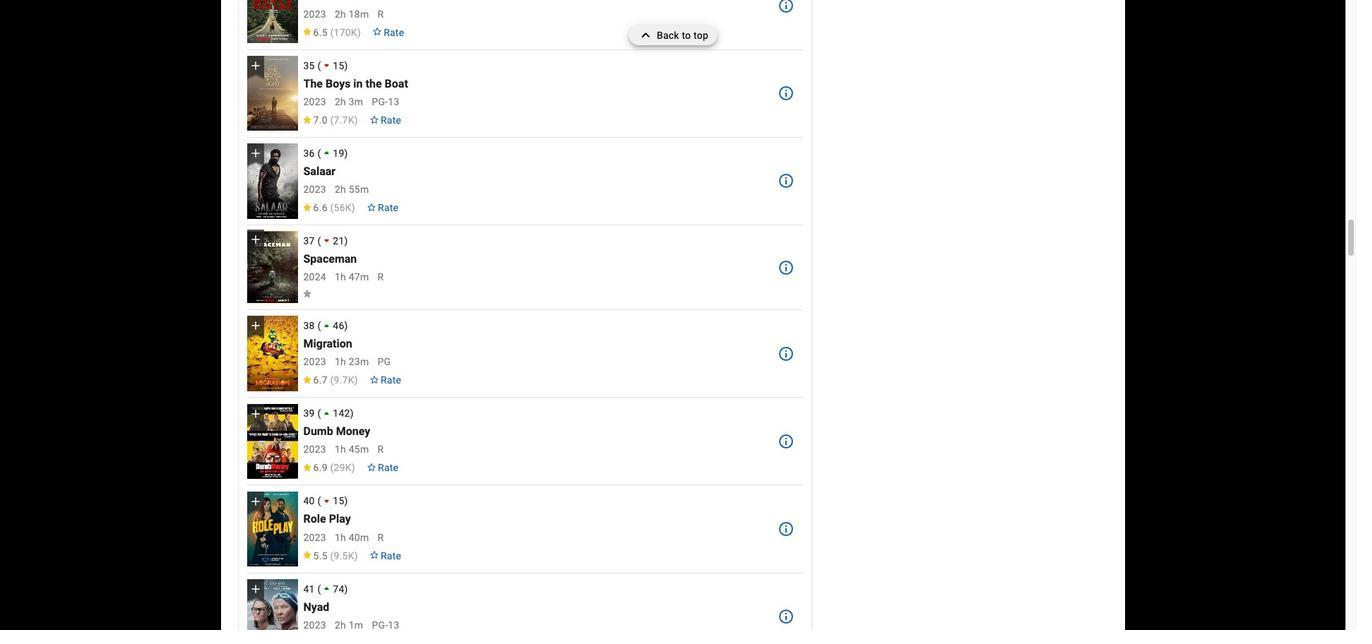 Task type: locate. For each thing, give the bounding box(es) containing it.
imdb rating: 6.7 element
[[302, 375, 358, 386]]

1 2023 from the top
[[303, 8, 326, 19]]

( right 38 on the left bottom of the page
[[318, 320, 321, 331]]

star inline image inside imdb rating: 6.9 element
[[302, 464, 312, 472]]

boys
[[326, 77, 351, 90]]

ranking 41 element
[[303, 582, 769, 596]]

15 up play
[[333, 496, 344, 507]]

kaley cuoco and david oyelowo in role play (2023) image
[[247, 492, 298, 567]]

r for dumb money
[[378, 444, 384, 455]]

0 vertical spatial moved down 15 in ranking element
[[320, 58, 344, 73]]

1h down dumb money link
[[335, 444, 346, 455]]

add image for spaceman
[[248, 233, 262, 247]]

group
[[247, 56, 298, 131], [247, 143, 298, 219], [247, 230, 298, 305], [247, 316, 298, 391], [247, 404, 298, 479], [247, 492, 298, 567], [247, 579, 298, 630]]

arrow drop up image for migration
[[320, 318, 334, 333]]

1 add image from the top
[[248, 146, 262, 160]]

15 up boys
[[333, 60, 344, 71]]

1 vertical spatial add image
[[248, 319, 262, 333]]

rate button
[[367, 19, 410, 45], [364, 107, 407, 133], [361, 195, 404, 220], [364, 368, 407, 393], [361, 455, 404, 481], [364, 543, 407, 569]]

29k
[[334, 462, 352, 474]]

( inside 'ranking 37' element
[[318, 235, 321, 247]]

star inline image inside imdb rating: 5.5 element
[[302, 551, 312, 559]]

group left 38 on the left bottom of the page
[[247, 316, 298, 391]]

add image for the boys in the boat
[[248, 59, 262, 73]]

(
[[330, 27, 334, 38], [318, 60, 321, 71], [330, 114, 334, 126], [318, 147, 321, 159], [330, 202, 334, 213], [318, 235, 321, 247], [318, 320, 321, 331], [330, 375, 334, 386], [318, 408, 321, 419], [330, 462, 334, 474], [318, 496, 321, 507], [330, 550, 334, 561], [318, 583, 321, 595]]

2 15 from the top
[[333, 496, 344, 507]]

2023 down the on the left top of page
[[303, 96, 326, 107]]

6.7
[[313, 375, 328, 386]]

7 group from the top
[[247, 579, 298, 630]]

) right arrow drop up icon
[[344, 583, 348, 595]]

r right 40m
[[378, 532, 384, 543]]

2 arrow drop down image from the top
[[320, 233, 334, 248]]

2 arrow drop up image from the top
[[320, 318, 334, 333]]

add image for migration
[[248, 319, 262, 333]]

rate for salaar
[[378, 202, 399, 213]]

) inside the ranking 41 element
[[344, 583, 348, 595]]

2h 55m
[[335, 184, 369, 195]]

38 (
[[303, 320, 321, 331]]

( for 6.5
[[330, 27, 334, 38]]

ranking 37 element
[[303, 233, 769, 248]]

3 add image from the top
[[248, 407, 262, 421]]

dumb
[[303, 425, 333, 438]]

( right 40
[[318, 496, 321, 507]]

3 1h from the top
[[335, 444, 346, 455]]

group left 36
[[247, 143, 298, 219]]

( right 41
[[318, 583, 321, 595]]

2023 down salaar link
[[303, 184, 326, 195]]

moved down 15 in ranking element
[[320, 58, 344, 73], [320, 494, 344, 509]]

3 star inline image from the top
[[302, 376, 312, 384]]

4 1h from the top
[[335, 532, 346, 543]]

56k
[[334, 202, 352, 213]]

the boys in the boat link
[[303, 77, 408, 90]]

2 add image from the top
[[248, 319, 262, 333]]

( for 7.0
[[330, 114, 334, 126]]

star inline image left 6.9
[[302, 464, 312, 472]]

38
[[303, 320, 315, 331]]

6.9
[[313, 462, 328, 474]]

group for nyad
[[247, 579, 298, 630]]

47m
[[349, 271, 369, 283]]

expand less image
[[637, 25, 657, 45]]

55m
[[349, 184, 369, 195]]

rate for migration
[[381, 375, 401, 386]]

1 vertical spatial arrow drop down image
[[320, 233, 334, 248]]

star border inline image
[[369, 116, 379, 123], [367, 203, 377, 211]]

0 vertical spatial add image
[[248, 146, 262, 160]]

2023 for role play
[[303, 532, 326, 543]]

rate
[[384, 27, 404, 38], [381, 114, 401, 126], [378, 202, 399, 213], [381, 375, 401, 386], [378, 462, 399, 474], [381, 550, 401, 561]]

1 moved down 15 in ranking element from the top
[[320, 58, 344, 73]]

2023
[[303, 8, 326, 19], [303, 96, 326, 107], [303, 184, 326, 195], [303, 356, 326, 368], [303, 444, 326, 455], [303, 532, 326, 543]]

rate button right 3m
[[364, 107, 407, 133]]

1 vertical spatial 15
[[333, 496, 344, 507]]

rate down pg at the bottom left of the page
[[381, 375, 401, 386]]

arrow drop up image for salaar
[[320, 146, 334, 161]]

( for 40
[[318, 496, 321, 507]]

4 r from the top
[[378, 532, 384, 543]]

rate for dumb money
[[378, 462, 399, 474]]

add image left 38 on the left bottom of the page
[[248, 319, 262, 333]]

36
[[303, 147, 315, 159]]

r right 45m
[[378, 444, 384, 455]]

migration
[[303, 337, 352, 351]]

37 (
[[303, 235, 321, 247]]

imdb rating: 6.5 element
[[302, 27, 361, 38]]

( inside ranking 39 element
[[318, 408, 321, 419]]

( right 6.6
[[330, 202, 334, 213]]

( inside ranking 36 element
[[318, 147, 321, 159]]

1h down play
[[335, 532, 346, 543]]

( right 39
[[318, 408, 321, 419]]

2h
[[335, 8, 346, 19], [335, 96, 346, 107], [335, 184, 346, 195]]

5.5
[[313, 550, 328, 561]]

this title is currently not ratable element
[[302, 288, 316, 300]]

arrow drop down image right 37
[[320, 233, 334, 248]]

rate button right 9.5k
[[364, 543, 407, 569]]

1 vertical spatial star border inline image
[[367, 203, 377, 211]]

2h for the boys in the boat
[[335, 96, 346, 107]]

r for role play
[[378, 532, 384, 543]]

1 vertical spatial arrow drop up image
[[320, 318, 334, 333]]

r right 18m
[[378, 8, 384, 19]]

role play link
[[303, 513, 351, 526]]

)
[[357, 27, 361, 38], [344, 60, 348, 71], [354, 114, 358, 126], [344, 147, 348, 159], [352, 202, 355, 213], [344, 235, 348, 247], [344, 320, 348, 331], [354, 375, 358, 386], [350, 408, 354, 419], [352, 462, 355, 474], [344, 496, 348, 507], [354, 550, 358, 561], [344, 583, 348, 595]]

( for 39
[[318, 408, 321, 419]]

( right 35
[[318, 60, 321, 71]]

add image down the leave the world behind (2023) image
[[248, 59, 262, 73]]

2023 up '6.5'
[[303, 8, 326, 19]]

41
[[303, 583, 315, 595]]

1h left 23m
[[335, 356, 346, 368]]

46
[[333, 320, 344, 331]]

) down 1h 45m
[[352, 462, 355, 474]]

2 vertical spatial 2h
[[335, 184, 346, 195]]

1 15 from the top
[[333, 60, 344, 71]]

3 2h from the top
[[335, 184, 346, 195]]

r
[[378, 8, 384, 19], [378, 271, 384, 283], [378, 444, 384, 455], [378, 532, 384, 543]]

star inline image left 7.0
[[302, 116, 312, 123]]

rate right the 170k
[[384, 27, 404, 38]]

3 r from the top
[[378, 444, 384, 455]]

dumb money
[[303, 425, 370, 438]]

4 star inline image from the top
[[302, 464, 312, 472]]

star inline image inside imdb rating: 6.7 element
[[302, 376, 312, 384]]

5 group from the top
[[247, 404, 298, 479]]

2 2h from the top
[[335, 96, 346, 107]]

r right 47m
[[378, 271, 384, 283]]

see more information about the boys in the boat image
[[778, 85, 795, 102]]

2023 up 6.7
[[303, 356, 326, 368]]

74
[[333, 583, 344, 595]]

2h left 18m
[[335, 8, 346, 19]]

star border inline image down 55m
[[367, 203, 377, 211]]

15
[[333, 60, 344, 71], [333, 496, 344, 507]]

play
[[329, 513, 351, 526]]

3 group from the top
[[247, 230, 298, 305]]

15 for boys
[[333, 60, 344, 71]]

1 add image from the top
[[248, 59, 262, 73]]

( right 6.9
[[330, 462, 334, 474]]

add image left 36
[[248, 146, 262, 160]]

( right 7.0
[[330, 114, 334, 126]]

rate button for salaar
[[361, 195, 404, 220]]

0 vertical spatial 15
[[333, 60, 344, 71]]

1h for spaceman
[[335, 271, 346, 283]]

jodie foster and annette bening in nyad (2023) image
[[247, 579, 298, 630]]

group for salaar
[[247, 143, 298, 219]]

0 vertical spatial 2h
[[335, 8, 346, 19]]

7.7k
[[334, 114, 354, 126]]

2 1h from the top
[[335, 356, 346, 368]]

2h left 3m
[[335, 96, 346, 107]]

group left role
[[247, 492, 298, 567]]

rate right 29k
[[378, 462, 399, 474]]

( for 6.7
[[330, 375, 334, 386]]

group left 39
[[247, 404, 298, 479]]

2 2023 from the top
[[303, 96, 326, 107]]

2 star inline image from the top
[[302, 203, 312, 211]]

add image for salaar
[[248, 146, 262, 160]]

nyad
[[303, 600, 329, 614]]

group for role play
[[247, 492, 298, 567]]

4 group from the top
[[247, 316, 298, 391]]

group left the on the left top of page
[[247, 56, 298, 131]]

2 moved down 15 in ranking element from the top
[[320, 494, 344, 509]]

rate button right the "9.7k"
[[364, 368, 407, 393]]

( right 5.5
[[330, 550, 334, 561]]

arrow drop down image right 35
[[320, 58, 334, 73]]

add image left 37
[[248, 233, 262, 247]]

the
[[366, 77, 382, 90]]

add image for dumb money
[[248, 407, 262, 421]]

( inside the ranking 41 element
[[318, 583, 321, 595]]

( for 36
[[318, 147, 321, 159]]

boat
[[385, 77, 408, 90]]

star border inline image
[[372, 28, 382, 36], [369, 376, 379, 384], [367, 464, 377, 472], [369, 551, 379, 559]]

2 group from the top
[[247, 143, 298, 219]]

( right 36
[[318, 147, 321, 159]]

star inline image left 5.5
[[302, 551, 312, 559]]

15 inside the ranking 35 element
[[333, 60, 344, 71]]

1h
[[335, 271, 346, 283], [335, 356, 346, 368], [335, 444, 346, 455], [335, 532, 346, 543]]

( inside "ranking 38" element
[[318, 320, 321, 331]]

39 (
[[303, 408, 321, 419]]

moved down 15 in ranking element up boys
[[320, 58, 344, 73]]

( right 37
[[318, 235, 321, 247]]

rate button right 56k
[[361, 195, 404, 220]]

rate button for the boys in the boat
[[364, 107, 407, 133]]

nyad link
[[303, 600, 329, 614]]

1 r from the top
[[378, 8, 384, 19]]

pg-13
[[372, 96, 400, 107]]

group left 41
[[247, 579, 298, 630]]

3 2023 from the top
[[303, 184, 326, 195]]

2h 18m
[[335, 8, 369, 19]]

1 arrow drop up image from the top
[[320, 146, 334, 161]]

9.5k
[[334, 550, 354, 561]]

the boys in the boat
[[303, 77, 408, 90]]

1 arrow drop down image from the top
[[320, 58, 334, 73]]

add image
[[248, 59, 262, 73], [248, 233, 262, 247], [248, 407, 262, 421], [248, 494, 262, 509], [248, 582, 262, 596]]

rate right 9.5k
[[381, 550, 401, 561]]

142
[[333, 408, 350, 419]]

ranking 38 element
[[303, 318, 769, 333]]

star border inline image down pg at the bottom left of the page
[[369, 376, 379, 384]]

see more information about leave the world behind image
[[778, 0, 795, 14]]

2h left 55m
[[335, 184, 346, 195]]

star border inline image down 45m
[[367, 464, 377, 472]]

spaceman (2024) image
[[247, 230, 298, 305]]

) down 18m
[[357, 27, 361, 38]]

moved up 142 in ranking element
[[320, 406, 350, 421]]

0 vertical spatial arrow drop down image
[[320, 58, 334, 73]]

( inside 'ranking 40' element
[[318, 496, 321, 507]]

arrow drop up image right 38 on the left bottom of the page
[[320, 318, 334, 333]]

( right '6.5'
[[330, 27, 334, 38]]

add image left 41
[[248, 582, 262, 596]]

star border inline image for dumb money
[[367, 464, 377, 472]]

( right 6.7
[[330, 375, 334, 386]]

rate right 56k
[[378, 202, 399, 213]]

star inline image inside imdb rating: 7.0 'element'
[[302, 116, 312, 123]]

2 add image from the top
[[248, 233, 262, 247]]

add image left 39
[[248, 407, 262, 421]]

23m
[[349, 356, 369, 368]]

arrow drop up image right 39
[[320, 406, 334, 421]]

star border inline image down the pg-
[[369, 116, 379, 123]]

) up money
[[350, 408, 354, 419]]

star inline image left 6.7
[[302, 376, 312, 384]]

star inline image for the boys in the boat
[[302, 116, 312, 123]]

star inline image
[[302, 116, 312, 123], [302, 203, 312, 211], [302, 376, 312, 384], [302, 464, 312, 472], [302, 551, 312, 559]]

2023 down role
[[303, 532, 326, 543]]

moved down 15 in ranking element up role play
[[320, 494, 344, 509]]

add image
[[248, 146, 262, 160], [248, 319, 262, 333]]

5 star inline image from the top
[[302, 551, 312, 559]]

1 star inline image from the top
[[302, 116, 312, 123]]

5 2023 from the top
[[303, 444, 326, 455]]

6.9 ( 29k )
[[313, 462, 355, 474]]

star inline image for migration
[[302, 376, 312, 384]]

5 add image from the top
[[248, 582, 262, 596]]

1 1h from the top
[[335, 271, 346, 283]]

star border inline image right 9.5k
[[369, 551, 379, 559]]

6 2023 from the top
[[303, 532, 326, 543]]

39
[[303, 408, 315, 419]]

1 vertical spatial 2h
[[335, 96, 346, 107]]

( for 38
[[318, 320, 321, 331]]

add image left 40
[[248, 494, 262, 509]]

6 group from the top
[[247, 492, 298, 567]]

6.6
[[313, 202, 328, 213]]

star border inline image for salaar
[[367, 203, 377, 211]]

) up spaceman
[[344, 235, 348, 247]]

4 2023 from the top
[[303, 356, 326, 368]]

arrow drop up image
[[320, 146, 334, 161], [320, 318, 334, 333], [320, 406, 334, 421]]

arrow drop down image for the boys in the boat
[[320, 58, 334, 73]]

0 vertical spatial star border inline image
[[369, 116, 379, 123]]

arrow drop down image
[[320, 58, 334, 73], [320, 233, 334, 248]]

2024
[[303, 271, 326, 283]]

salaar
[[303, 164, 336, 178]]

3 arrow drop up image from the top
[[320, 406, 334, 421]]

) inside ranking 36 element
[[344, 147, 348, 159]]

group left this title is currently not ratable icon
[[247, 230, 298, 305]]

2023 down dumb
[[303, 444, 326, 455]]

) up migration
[[344, 320, 348, 331]]

1h left 47m
[[335, 271, 346, 283]]

) up boys
[[344, 60, 348, 71]]

rate button right 29k
[[361, 455, 404, 481]]

1 group from the top
[[247, 56, 298, 131]]

1h 23m
[[335, 356, 369, 368]]

2023 for migration
[[303, 356, 326, 368]]

star inline image left 6.6
[[302, 203, 312, 211]]

) up play
[[344, 496, 348, 507]]

star inline image inside imdb rating: 6.6 element
[[302, 203, 312, 211]]

5.5 ( 9.5k )
[[313, 550, 358, 561]]

15 inside 'ranking 40' element
[[333, 496, 344, 507]]

) down 7.7k on the top of page
[[344, 147, 348, 159]]

( inside the ranking 35 element
[[318, 60, 321, 71]]

rate down 13
[[381, 114, 401, 126]]

6.7 ( 9.7k )
[[313, 375, 358, 386]]

1 vertical spatial moved down 15 in ranking element
[[320, 494, 344, 509]]

37
[[303, 235, 315, 247]]

2 vertical spatial arrow drop up image
[[320, 406, 334, 421]]

0 vertical spatial arrow drop up image
[[320, 146, 334, 161]]

arrow drop up image right 36
[[320, 146, 334, 161]]

2 r from the top
[[378, 271, 384, 283]]

arrow drop up image
[[320, 582, 334, 596]]

4 add image from the top
[[248, 494, 262, 509]]



Task type: vqa. For each thing, say whether or not it's contained in the screenshot.
) in the Ranking 40 element
yes



Task type: describe. For each thing, give the bounding box(es) containing it.
leave the world behind (2023) image
[[247, 0, 298, 43]]

back to top button
[[629, 25, 717, 45]]

see more information about dumb money image
[[778, 433, 795, 450]]

back
[[657, 30, 679, 41]]

1h 45m
[[335, 444, 369, 455]]

6.5
[[313, 27, 328, 38]]

rate button for dumb money
[[361, 455, 404, 481]]

see more information about role play image
[[778, 521, 795, 538]]

2023 for dumb money
[[303, 444, 326, 455]]

( for 6.9
[[330, 462, 334, 474]]

star border inline image for migration
[[369, 376, 379, 384]]

) inside 'ranking 37' element
[[344, 235, 348, 247]]

money
[[336, 425, 370, 438]]

2h 3m
[[335, 96, 363, 107]]

ranking 39 element
[[303, 406, 769, 421]]

imdb rating: 6.9 element
[[302, 462, 355, 474]]

18m
[[349, 8, 369, 19]]

rate for role play
[[381, 550, 401, 561]]

moved up 46 in ranking element
[[320, 318, 344, 333]]

the boys in the boat (2023) image
[[247, 56, 298, 131]]

) down 3m
[[354, 114, 358, 126]]

star border inline image for the boys in the boat
[[369, 116, 379, 123]]

ranking 36 element
[[303, 146, 769, 161]]

( for 5.5
[[330, 550, 334, 561]]

1h 40m
[[335, 532, 369, 543]]

spaceman link
[[303, 252, 357, 266]]

) inside 'ranking 40' element
[[344, 496, 348, 507]]

3m
[[349, 96, 363, 107]]

in
[[354, 77, 363, 90]]

arrow drop down image
[[320, 494, 334, 509]]

to
[[682, 30, 691, 41]]

moved down 15 in ranking element for play
[[320, 494, 344, 509]]

ranking 40 element
[[303, 494, 769, 509]]

2023 for the boys in the boat
[[303, 96, 326, 107]]

7.0
[[313, 114, 328, 126]]

) inside "ranking 38" element
[[344, 320, 348, 331]]

rate for the boys in the boat
[[381, 114, 401, 126]]

170k
[[334, 27, 357, 38]]

group for migration
[[247, 316, 298, 391]]

) inside ranking 39 element
[[350, 408, 354, 419]]

1h 47m
[[335, 271, 369, 283]]

pg
[[378, 356, 391, 368]]

r for spaceman
[[378, 271, 384, 283]]

13
[[388, 96, 400, 107]]

arrow drop up image for dumb money
[[320, 406, 334, 421]]

top
[[694, 30, 709, 41]]

7.0 ( 7.7k )
[[313, 114, 358, 126]]

ranking 35 element
[[303, 58, 769, 73]]

rate button for role play
[[364, 543, 407, 569]]

( for 35
[[318, 60, 321, 71]]

imdb rating: 5.5 element
[[302, 550, 358, 561]]

imdb rating: 7.0 element
[[302, 114, 358, 126]]

) down 23m
[[354, 375, 358, 386]]

35
[[303, 60, 315, 71]]

pg-
[[372, 96, 388, 107]]

add image for role play
[[248, 494, 262, 509]]

the
[[303, 77, 323, 90]]

see more information about migration image
[[778, 345, 795, 362]]

1 2h from the top
[[335, 8, 346, 19]]

star border inline image right the 170k
[[372, 28, 382, 36]]

role play
[[303, 513, 351, 526]]

6.5 ( 170k )
[[313, 27, 361, 38]]

spaceman
[[303, 252, 357, 266]]

danny devito, elizabeth banks, tresi gazal, kumail nanjiani, and caspar jennings in migration (2023) image
[[247, 316, 298, 391]]

star inline image
[[302, 28, 312, 36]]

( for 41
[[318, 583, 321, 595]]

dumb money link
[[303, 425, 370, 438]]

19
[[333, 147, 344, 159]]

45m
[[349, 444, 369, 455]]

star border inline image for role play
[[369, 551, 379, 559]]

moved up 19 in ranking element
[[320, 146, 344, 161]]

group for dumb money
[[247, 404, 298, 479]]

rate button right the 170k
[[367, 19, 410, 45]]

star inline image for role play
[[302, 551, 312, 559]]

star inline image for dumb money
[[302, 464, 312, 472]]

moved up 74 in ranking element
[[320, 582, 344, 596]]

( for 6.6
[[330, 202, 334, 213]]

this title is currently not ratable image
[[302, 290, 312, 298]]

salaar link
[[303, 164, 336, 178]]

15 for play
[[333, 496, 344, 507]]

35 (
[[303, 60, 321, 71]]

21
[[333, 235, 344, 247]]

star inline image for salaar
[[302, 203, 312, 211]]

role
[[303, 513, 326, 526]]

1h for role play
[[335, 532, 346, 543]]

migration link
[[303, 337, 352, 351]]

) down 2h 55m
[[352, 202, 355, 213]]

1h for dumb money
[[335, 444, 346, 455]]

) down 40m
[[354, 550, 358, 561]]

40
[[303, 496, 315, 507]]

( for 37
[[318, 235, 321, 247]]

arrow drop down image for spaceman
[[320, 233, 334, 248]]

add image for nyad
[[248, 582, 262, 596]]

back to top
[[657, 30, 709, 41]]

prabhas in salaar (2023) image
[[247, 143, 298, 219]]

) inside the ranking 35 element
[[344, 60, 348, 71]]

group for the boys in the boat
[[247, 56, 298, 131]]

36 (
[[303, 147, 321, 159]]

see more information about nyad image
[[778, 609, 795, 625]]

imdb rating: 6.6 element
[[302, 202, 355, 213]]

40m
[[349, 532, 369, 543]]

moved down 15 in ranking element for boys
[[320, 58, 344, 73]]

9.7k
[[334, 375, 354, 386]]

rate button for migration
[[364, 368, 407, 393]]

group for spaceman
[[247, 230, 298, 305]]

vincent d'onofrio, paul dano, pete davidson, nick offerman, seth rogen, shailene woodley, america ferrera, sebastian stan, and anthony ramos in dumb money (2023) image
[[247, 404, 298, 479]]

see more information about salaar image
[[778, 173, 795, 190]]

6.6 ( 56k )
[[313, 202, 355, 213]]

2h for salaar
[[335, 184, 346, 195]]

40 (
[[303, 496, 321, 507]]

see more information about spaceman image
[[778, 259, 795, 276]]

2023 for salaar
[[303, 184, 326, 195]]

41 (
[[303, 583, 321, 595]]

1h for migration
[[335, 356, 346, 368]]

moved down 21 in ranking element
[[320, 233, 344, 248]]



